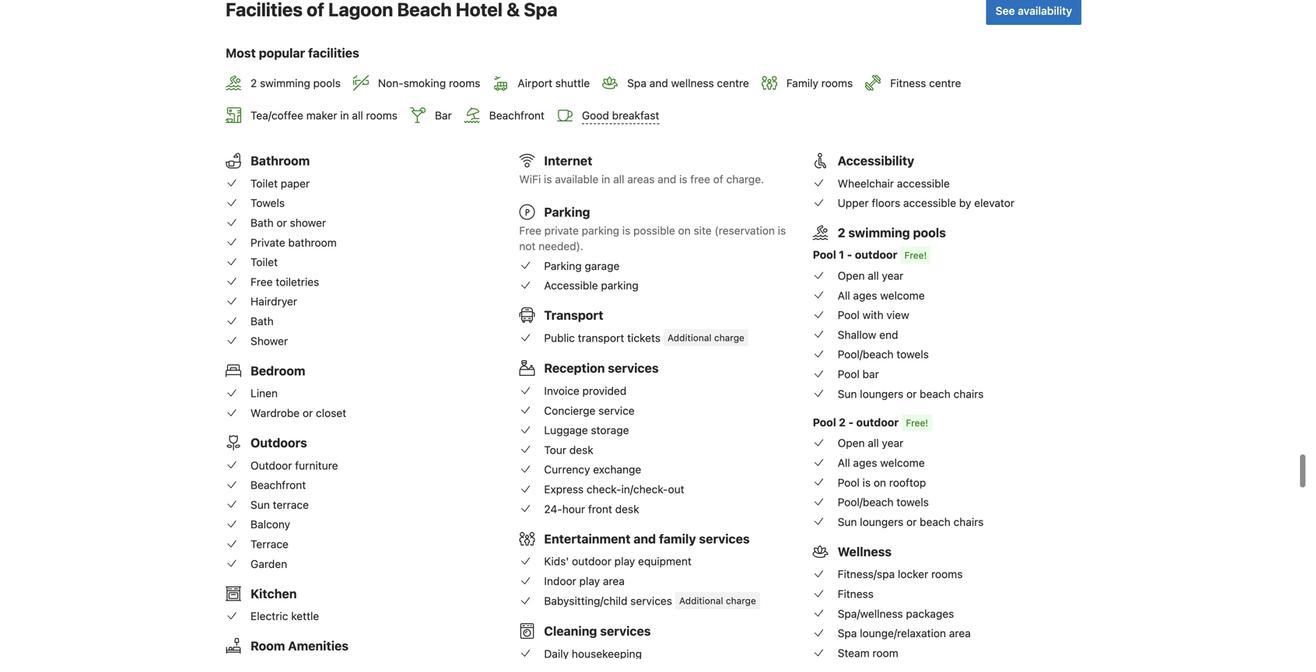 Task type: locate. For each thing, give the bounding box(es) containing it.
open all year for is
[[838, 437, 904, 449]]

desk down express check-in/check-out
[[615, 503, 639, 515]]

beachfront up sun terrace
[[251, 479, 306, 491]]

1 vertical spatial welcome
[[880, 456, 925, 469]]

0 vertical spatial beach
[[920, 387, 951, 400]]

free up not
[[519, 224, 541, 237]]

fitness for fitness centre
[[890, 77, 926, 90]]

all ages welcome for view
[[838, 289, 925, 302]]

2 all from the top
[[838, 456, 850, 469]]

1 horizontal spatial beachfront
[[489, 109, 545, 122]]

services down babysitting/child services additional charge
[[600, 624, 651, 638]]

1 year from the top
[[882, 269, 904, 282]]

0 horizontal spatial 2 swimming pools
[[251, 77, 341, 90]]

1 open all year from the top
[[838, 269, 904, 282]]

pool/beach towels
[[838, 348, 929, 361], [838, 496, 929, 509]]

entertainment and family services
[[544, 531, 750, 546]]

beach up pool 2 - outdoor free!
[[920, 387, 951, 400]]

parking garage
[[544, 259, 620, 272]]

spa for spa lounge/relaxation area
[[838, 627, 857, 640]]

0 vertical spatial -
[[847, 248, 852, 261]]

services for cleaning services
[[600, 624, 651, 638]]

parking down 'needed).'
[[544, 259, 582, 272]]

2 ages from the top
[[853, 456, 877, 469]]

free! inside pool 2 - outdoor free!
[[906, 417, 928, 428]]

in right available
[[602, 173, 610, 186]]

additional right tickets
[[668, 332, 712, 343]]

1 vertical spatial bath
[[251, 315, 274, 328]]

open all year down pool 2 - outdoor free!
[[838, 437, 904, 449]]

0 vertical spatial outdoor
[[855, 248, 898, 261]]

or left closet
[[303, 407, 313, 419]]

free inside free private parking is possible on site (reservation is not needed).
[[519, 224, 541, 237]]

0 vertical spatial sun loungers or beach chairs
[[838, 387, 984, 400]]

2 centre from the left
[[929, 77, 961, 90]]

pools down upper floors accessible by elevator
[[913, 225, 946, 240]]

fitness
[[890, 77, 926, 90], [838, 587, 874, 600]]

1 vertical spatial beach
[[920, 515, 951, 528]]

and up equipment
[[634, 531, 656, 546]]

1 vertical spatial outdoor
[[856, 416, 899, 429]]

0 horizontal spatial in
[[340, 109, 349, 122]]

pool for pool bar
[[838, 368, 860, 381]]

free! down upper floors accessible by elevator
[[905, 250, 927, 261]]

sun up balcony
[[251, 498, 270, 511]]

swimming up pool 1 - outdoor free!
[[848, 225, 910, 240]]

bath for bath or shower
[[251, 216, 274, 229]]

0 vertical spatial accessible
[[897, 177, 950, 190]]

1 vertical spatial desk
[[615, 503, 639, 515]]

0 vertical spatial 2 swimming pools
[[251, 77, 341, 90]]

0 vertical spatial charge
[[714, 332, 745, 343]]

1 vertical spatial open all year
[[838, 437, 904, 449]]

0 vertical spatial beachfront
[[489, 109, 545, 122]]

1 open from the top
[[838, 269, 865, 282]]

outdoor for pool 2 - outdoor
[[856, 416, 899, 429]]

0 vertical spatial pool/beach towels
[[838, 348, 929, 361]]

pool for pool with view
[[838, 309, 860, 321]]

1 pool/beach towels from the top
[[838, 348, 929, 361]]

2
[[251, 77, 257, 90], [838, 225, 846, 240], [839, 416, 846, 429]]

free! up rooftop
[[906, 417, 928, 428]]

2 bath from the top
[[251, 315, 274, 328]]

services for reception services
[[608, 361, 659, 376]]

0 vertical spatial ages
[[853, 289, 877, 302]]

shallow
[[838, 328, 876, 341]]

2 all ages welcome from the top
[[838, 456, 925, 469]]

on left rooftop
[[874, 476, 886, 489]]

private
[[544, 224, 579, 237]]

ages up with
[[853, 289, 877, 302]]

or up private bathroom
[[277, 216, 287, 229]]

2 welcome from the top
[[880, 456, 925, 469]]

charge.
[[726, 173, 764, 186]]

swimming down popular
[[260, 77, 310, 90]]

2 down most
[[251, 77, 257, 90]]

2 year from the top
[[882, 437, 904, 449]]

year for view
[[882, 269, 904, 282]]

shuttle
[[555, 77, 590, 90]]

2 vertical spatial outdoor
[[572, 555, 612, 568]]

and right areas
[[658, 173, 676, 186]]

view
[[887, 309, 909, 321]]

0 vertical spatial welcome
[[880, 289, 925, 302]]

2 toilet from the top
[[251, 256, 278, 269]]

airport shuttle
[[518, 77, 590, 90]]

0 vertical spatial fitness
[[890, 77, 926, 90]]

spa lounge/relaxation area
[[838, 627, 971, 640]]

toilet down private in the left of the page
[[251, 256, 278, 269]]

1 horizontal spatial on
[[874, 476, 886, 489]]

spa up breakfast
[[627, 77, 647, 90]]

loungers up wellness
[[860, 515, 904, 528]]

1 pool/beach from the top
[[838, 348, 894, 361]]

2 beach from the top
[[920, 515, 951, 528]]

2 swimming pools down most popular facilities
[[251, 77, 341, 90]]

0 horizontal spatial fitness
[[838, 587, 874, 600]]

1 vertical spatial loungers
[[860, 515, 904, 528]]

free! inside pool 1 - outdoor free!
[[905, 250, 927, 261]]

2 open all year from the top
[[838, 437, 904, 449]]

pool/beach towels down "pool is on rooftop"
[[838, 496, 929, 509]]

0 vertical spatial area
[[603, 575, 625, 587]]

2 pool/beach towels from the top
[[838, 496, 929, 509]]

services
[[608, 361, 659, 376], [699, 531, 750, 546], [630, 594, 672, 607], [600, 624, 651, 638]]

1 vertical spatial pool/beach
[[838, 496, 894, 509]]

1 parking from the top
[[544, 205, 590, 219]]

outdoor up indoor play area
[[572, 555, 612, 568]]

pool
[[813, 248, 836, 261], [838, 309, 860, 321], [838, 368, 860, 381], [813, 416, 836, 429], [838, 476, 860, 489]]

1 beach from the top
[[920, 387, 951, 400]]

electric kettle
[[251, 610, 319, 623]]

2 chairs from the top
[[954, 515, 984, 528]]

tea/coffee maker in all rooms
[[251, 109, 398, 122]]

1 vertical spatial all ages welcome
[[838, 456, 925, 469]]

1 vertical spatial toilet
[[251, 256, 278, 269]]

1 towels from the top
[[897, 348, 929, 361]]

1 horizontal spatial free
[[519, 224, 541, 237]]

0 vertical spatial and
[[650, 77, 668, 90]]

1 vertical spatial open
[[838, 437, 865, 449]]

1 vertical spatial towels
[[897, 496, 929, 509]]

accessible up upper floors accessible by elevator
[[897, 177, 950, 190]]

room amenities
[[251, 639, 349, 653]]

sun up wellness
[[838, 515, 857, 528]]

ages up "pool is on rooftop"
[[853, 456, 877, 469]]

0 vertical spatial in
[[340, 109, 349, 122]]

pool for pool is on rooftop
[[838, 476, 860, 489]]

non-
[[378, 77, 404, 90]]

0 vertical spatial pools
[[313, 77, 341, 90]]

1 vertical spatial free!
[[906, 417, 928, 428]]

exchange
[[593, 463, 641, 476]]

0 vertical spatial spa
[[627, 77, 647, 90]]

1 horizontal spatial play
[[615, 555, 635, 568]]

1 vertical spatial fitness
[[838, 587, 874, 600]]

1 bath from the top
[[251, 216, 274, 229]]

0 vertical spatial parking
[[582, 224, 619, 237]]

spa
[[627, 77, 647, 90], [838, 627, 857, 640]]

pool for pool 1 - outdoor free!
[[813, 248, 836, 261]]

0 vertical spatial open all year
[[838, 269, 904, 282]]

kids' outdoor play equipment
[[544, 555, 692, 568]]

concierge
[[544, 404, 596, 417]]

outdoor furniture
[[251, 459, 338, 472]]

charge
[[714, 332, 745, 343], [726, 595, 756, 606]]

free up hairdryer
[[251, 275, 273, 288]]

currency exchange
[[544, 463, 641, 476]]

pool for pool 2 - outdoor free!
[[813, 416, 836, 429]]

rooms down non-
[[366, 109, 398, 122]]

0 horizontal spatial centre
[[717, 77, 749, 90]]

in right the maker
[[340, 109, 349, 122]]

0 vertical spatial toilet
[[251, 177, 278, 190]]

play up babysitting/child
[[579, 575, 600, 587]]

1 vertical spatial all
[[838, 456, 850, 469]]

all ages welcome up pool with view at the top
[[838, 289, 925, 302]]

outdoor for pool 1 - outdoor
[[855, 248, 898, 261]]

services down tickets
[[608, 361, 659, 376]]

upper
[[838, 197, 869, 209]]

all ages welcome
[[838, 289, 925, 302], [838, 456, 925, 469]]

2 swimming pools down floors at top
[[838, 225, 946, 240]]

1 vertical spatial additional
[[679, 595, 723, 606]]

0 horizontal spatial desk
[[569, 443, 593, 456]]

0 vertical spatial swimming
[[260, 77, 310, 90]]

sun terrace
[[251, 498, 309, 511]]

sun down pool bar
[[838, 387, 857, 400]]

pool/beach towels down the end
[[838, 348, 929, 361]]

1 vertical spatial 2 swimming pools
[[838, 225, 946, 240]]

welcome up rooftop
[[880, 456, 925, 469]]

private
[[251, 236, 285, 249]]

towels
[[251, 197, 285, 209]]

all for pool is on rooftop
[[838, 456, 850, 469]]

0 vertical spatial play
[[615, 555, 635, 568]]

1 vertical spatial on
[[874, 476, 886, 489]]

chairs
[[954, 387, 984, 400], [954, 515, 984, 528]]

all down pool 2 - outdoor free!
[[868, 437, 879, 449]]

1 horizontal spatial desk
[[615, 503, 639, 515]]

possible
[[633, 224, 675, 237]]

24-hour front desk
[[544, 503, 639, 515]]

all left areas
[[613, 173, 624, 186]]

0 vertical spatial loungers
[[860, 387, 904, 400]]

wardrobe
[[251, 407, 300, 419]]

wellness
[[671, 77, 714, 90]]

0 vertical spatial parking
[[544, 205, 590, 219]]

- right 1 at the top right of the page
[[847, 248, 852, 261]]

all
[[352, 109, 363, 122], [613, 173, 624, 186], [868, 269, 879, 282], [868, 437, 879, 449]]

charge inside public transport tickets additional charge
[[714, 332, 745, 343]]

0 vertical spatial additional
[[668, 332, 712, 343]]

service
[[598, 404, 635, 417]]

family
[[659, 531, 696, 546]]

1 horizontal spatial fitness
[[890, 77, 926, 90]]

towels down rooftop
[[897, 496, 929, 509]]

open for is
[[838, 437, 865, 449]]

see availability button
[[986, 0, 1082, 25]]

is left free
[[679, 173, 688, 186]]

1 vertical spatial year
[[882, 437, 904, 449]]

- down pool bar
[[849, 416, 854, 429]]

pool/beach down shallow end
[[838, 348, 894, 361]]

open down 1 at the top right of the page
[[838, 269, 865, 282]]

2 up 1 at the top right of the page
[[838, 225, 846, 240]]

wifi is available in all areas and is free of charge.
[[519, 173, 764, 186]]

0 vertical spatial year
[[882, 269, 904, 282]]

1 vertical spatial swimming
[[848, 225, 910, 240]]

year down pool 2 - outdoor free!
[[882, 437, 904, 449]]

pool bar
[[838, 368, 879, 381]]

electric
[[251, 610, 288, 623]]

cleaning
[[544, 624, 597, 638]]

storage
[[591, 424, 629, 437]]

0 horizontal spatial on
[[678, 224, 691, 237]]

outdoor right 1 at the top right of the page
[[855, 248, 898, 261]]

0 vertical spatial free
[[519, 224, 541, 237]]

0 vertical spatial all ages welcome
[[838, 289, 925, 302]]

1 horizontal spatial area
[[949, 627, 971, 640]]

welcome for view
[[880, 289, 925, 302]]

on left site
[[678, 224, 691, 237]]

0 vertical spatial on
[[678, 224, 691, 237]]

1 horizontal spatial centre
[[929, 77, 961, 90]]

area down packages
[[949, 627, 971, 640]]

free for free toiletries
[[251, 275, 273, 288]]

0 vertical spatial all
[[838, 289, 850, 302]]

and left wellness in the top right of the page
[[650, 77, 668, 90]]

bar
[[435, 109, 452, 122]]

toilet for toilet
[[251, 256, 278, 269]]

1 horizontal spatial spa
[[838, 627, 857, 640]]

sun loungers or beach chairs down rooftop
[[838, 515, 984, 528]]

bathroom
[[251, 153, 310, 168]]

1 all ages welcome from the top
[[838, 289, 925, 302]]

is right (reservation
[[778, 224, 786, 237]]

1 vertical spatial ages
[[853, 456, 877, 469]]

kids'
[[544, 555, 569, 568]]

parking down the garage
[[601, 279, 639, 292]]

ages
[[853, 289, 877, 302], [853, 456, 877, 469]]

0 vertical spatial open
[[838, 269, 865, 282]]

2 parking from the top
[[544, 259, 582, 272]]

1 all from the top
[[838, 289, 850, 302]]

luggage
[[544, 424, 588, 437]]

spa down spa/wellness
[[838, 627, 857, 640]]

2 pool/beach from the top
[[838, 496, 894, 509]]

1 toilet from the top
[[251, 177, 278, 190]]

sun
[[838, 387, 857, 400], [251, 498, 270, 511], [838, 515, 857, 528]]

1 vertical spatial area
[[949, 627, 971, 640]]

indoor play area
[[544, 575, 625, 587]]

1 vertical spatial charge
[[726, 595, 756, 606]]

tour desk
[[544, 443, 593, 456]]

pools down facilities
[[313, 77, 341, 90]]

and
[[650, 77, 668, 90], [658, 173, 676, 186], [634, 531, 656, 546]]

1 horizontal spatial pools
[[913, 225, 946, 240]]

0 vertical spatial towels
[[897, 348, 929, 361]]

1 welcome from the top
[[880, 289, 925, 302]]

0 vertical spatial free!
[[905, 250, 927, 261]]

1 vertical spatial accessible
[[903, 197, 956, 209]]

1 vertical spatial spa
[[838, 627, 857, 640]]

toiletries
[[276, 275, 319, 288]]

in
[[340, 109, 349, 122], [602, 173, 610, 186]]

most popular facilities
[[226, 45, 359, 60]]

airport
[[518, 77, 552, 90]]

pool/beach down "pool is on rooftop"
[[838, 496, 894, 509]]

2 vertical spatial and
[[634, 531, 656, 546]]

good
[[582, 109, 609, 122]]

0 vertical spatial 2
[[251, 77, 257, 90]]

open down pool 2 - outdoor free!
[[838, 437, 865, 449]]

beach
[[920, 387, 951, 400], [920, 515, 951, 528]]

sun loungers or beach chairs down bar
[[838, 387, 984, 400]]

1 ages from the top
[[853, 289, 877, 302]]

loungers down bar
[[860, 387, 904, 400]]

welcome up view
[[880, 289, 925, 302]]

play down entertainment and family services
[[615, 555, 635, 568]]

1 loungers from the top
[[860, 387, 904, 400]]

parking
[[582, 224, 619, 237], [601, 279, 639, 292]]

2 open from the top
[[838, 437, 865, 449]]

2 down pool bar
[[839, 416, 846, 429]]

accessible
[[544, 279, 598, 292]]

bath down towels
[[251, 216, 274, 229]]

public
[[544, 331, 575, 344]]

services down equipment
[[630, 594, 672, 607]]

toilet up towels
[[251, 177, 278, 190]]

not
[[519, 240, 536, 253]]

additional inside babysitting/child services additional charge
[[679, 595, 723, 606]]

all up pool with view at the top
[[838, 289, 850, 302]]

1 horizontal spatial in
[[602, 173, 610, 186]]

bath up shower
[[251, 315, 274, 328]]

site
[[694, 224, 712, 237]]

hairdryer
[[251, 295, 297, 308]]

- for 2
[[849, 416, 854, 429]]

beachfront down airport
[[489, 109, 545, 122]]

towels down the end
[[897, 348, 929, 361]]

1 vertical spatial play
[[579, 575, 600, 587]]

parking up private
[[544, 205, 590, 219]]

1 vertical spatial pool/beach towels
[[838, 496, 929, 509]]

1 vertical spatial parking
[[544, 259, 582, 272]]

services right family
[[699, 531, 750, 546]]

parking up the garage
[[582, 224, 619, 237]]

of
[[713, 173, 723, 186]]

0 vertical spatial pool/beach
[[838, 348, 894, 361]]

spa and wellness centre
[[627, 77, 749, 90]]

accessible left by
[[903, 197, 956, 209]]

1 vertical spatial chairs
[[954, 515, 984, 528]]

room
[[251, 639, 285, 653]]

area down kids' outdoor play equipment
[[603, 575, 625, 587]]

year down pool 1 - outdoor free!
[[882, 269, 904, 282]]

0 vertical spatial chairs
[[954, 387, 984, 400]]

beach down rooftop
[[920, 515, 951, 528]]

open all year down pool 1 - outdoor free!
[[838, 269, 904, 282]]

all up "pool is on rooftop"
[[838, 456, 850, 469]]

lounge/relaxation
[[860, 627, 946, 640]]

all ages welcome up "pool is on rooftop"
[[838, 456, 925, 469]]

outdoor down bar
[[856, 416, 899, 429]]

0 horizontal spatial free
[[251, 275, 273, 288]]

additional down equipment
[[679, 595, 723, 606]]

swimming
[[260, 77, 310, 90], [848, 225, 910, 240]]

desk down luggage storage
[[569, 443, 593, 456]]

upper floors accessible by elevator
[[838, 197, 1015, 209]]

1 vertical spatial sun loungers or beach chairs
[[838, 515, 984, 528]]

express
[[544, 483, 584, 496]]

reception
[[544, 361, 605, 376]]

- for 1
[[847, 248, 852, 261]]

1 vertical spatial sun
[[251, 498, 270, 511]]



Task type: describe. For each thing, give the bounding box(es) containing it.
bath or shower
[[251, 216, 326, 229]]

1 vertical spatial and
[[658, 173, 676, 186]]

free! for pool 1 - outdoor
[[905, 250, 927, 261]]

closet
[[316, 407, 346, 419]]

fitness/spa
[[838, 568, 895, 581]]

0 horizontal spatial swimming
[[260, 77, 310, 90]]

locker
[[898, 568, 928, 581]]

outdoor
[[251, 459, 292, 472]]

1 vertical spatial in
[[602, 173, 610, 186]]

bedroom
[[251, 363, 305, 378]]

invoice
[[544, 384, 580, 397]]

rooms right locker
[[931, 568, 963, 581]]

and for family
[[634, 531, 656, 546]]

accessibility
[[838, 153, 915, 168]]

1 sun loungers or beach chairs from the top
[[838, 387, 984, 400]]

2 vertical spatial sun
[[838, 515, 857, 528]]

services for babysitting/child services additional charge
[[630, 594, 672, 607]]

pool 2 - outdoor free!
[[813, 416, 928, 429]]

front
[[588, 503, 612, 515]]

all down pool 1 - outdoor free!
[[868, 269, 879, 282]]

free! for pool 2 - outdoor
[[906, 417, 928, 428]]

areas
[[627, 173, 655, 186]]

1 vertical spatial pools
[[913, 225, 946, 240]]

rooms up 'bar'
[[449, 77, 480, 90]]

0 vertical spatial sun
[[838, 387, 857, 400]]

ages for with
[[853, 289, 877, 302]]

2 towels from the top
[[897, 496, 929, 509]]

spa/wellness
[[838, 607, 903, 620]]

welcome for on
[[880, 456, 925, 469]]

wifi
[[519, 173, 541, 186]]

parking inside free private parking is possible on site (reservation is not needed).
[[582, 224, 619, 237]]

shallow end
[[838, 328, 898, 341]]

linen
[[251, 387, 278, 400]]

most
[[226, 45, 256, 60]]

all right the maker
[[352, 109, 363, 122]]

is right wifi
[[544, 173, 552, 186]]

rooftop
[[889, 476, 926, 489]]

babysitting/child services additional charge
[[544, 594, 756, 607]]

1 horizontal spatial swimming
[[848, 225, 910, 240]]

free toiletries
[[251, 275, 319, 288]]

parking for parking garage
[[544, 259, 582, 272]]

1
[[839, 248, 844, 261]]

parking for parking
[[544, 205, 590, 219]]

floors
[[872, 197, 900, 209]]

end
[[879, 328, 898, 341]]

0 horizontal spatial play
[[579, 575, 600, 587]]

free private parking is possible on site (reservation is not needed).
[[519, 224, 786, 253]]

transport
[[544, 308, 603, 323]]

1 chairs from the top
[[954, 387, 984, 400]]

pool is on rooftop
[[838, 476, 926, 489]]

terrace
[[273, 498, 309, 511]]

tickets
[[627, 331, 661, 344]]

good breakfast
[[582, 109, 659, 122]]

open for with
[[838, 269, 865, 282]]

fitness/spa locker rooms
[[838, 568, 963, 581]]

wheelchair accessible
[[838, 177, 950, 190]]

1 vertical spatial 2
[[838, 225, 846, 240]]

pool 1 - outdoor free!
[[813, 248, 927, 261]]

babysitting/child
[[544, 594, 628, 607]]

rooms right family
[[821, 77, 853, 90]]

all for pool with view
[[838, 289, 850, 302]]

ages for is
[[853, 456, 877, 469]]

area for spa lounge/relaxation area
[[949, 627, 971, 640]]

free for free private parking is possible on site (reservation is not needed).
[[519, 224, 541, 237]]

availability
[[1018, 4, 1072, 17]]

charge inside babysitting/child services additional charge
[[726, 595, 756, 606]]

invoice provided
[[544, 384, 627, 397]]

spa/wellness packages
[[838, 607, 954, 620]]

2 vertical spatial 2
[[839, 416, 846, 429]]

garden
[[251, 557, 287, 570]]

equipment
[[638, 555, 692, 568]]

maker
[[306, 109, 337, 122]]

is left the 'possible'
[[622, 224, 631, 237]]

1 centre from the left
[[717, 77, 749, 90]]

garage
[[585, 259, 620, 272]]

shower
[[251, 334, 288, 347]]

1 horizontal spatial 2 swimming pools
[[838, 225, 946, 240]]

packages
[[906, 607, 954, 620]]

and for wellness
[[650, 77, 668, 90]]

family rooms
[[787, 77, 853, 90]]

express check-in/check-out
[[544, 483, 684, 496]]

tour
[[544, 443, 566, 456]]

bar
[[863, 368, 879, 381]]

or up pool 2 - outdoor free!
[[907, 387, 917, 400]]

facilities
[[308, 45, 359, 60]]

spa for spa and wellness centre
[[627, 77, 647, 90]]

additional inside public transport tickets additional charge
[[668, 332, 712, 343]]

1 vertical spatial beachfront
[[251, 479, 306, 491]]

open all year for with
[[838, 269, 904, 282]]

24-
[[544, 503, 562, 515]]

kettle
[[291, 610, 319, 623]]

fitness for fitness
[[838, 587, 874, 600]]

area for indoor play area
[[603, 575, 625, 587]]

bath for bath
[[251, 315, 274, 328]]

in/check-
[[621, 483, 668, 496]]

paper
[[281, 177, 310, 190]]

needed).
[[539, 240, 583, 253]]

private bathroom
[[251, 236, 337, 249]]

tea/coffee
[[251, 109, 303, 122]]

check-
[[587, 483, 621, 496]]

popular
[[259, 45, 305, 60]]

furniture
[[295, 459, 338, 472]]

all ages welcome for on
[[838, 456, 925, 469]]

public transport tickets additional charge
[[544, 331, 745, 344]]

or down rooftop
[[907, 515, 917, 528]]

kitchen
[[251, 586, 297, 601]]

currency
[[544, 463, 590, 476]]

year for on
[[882, 437, 904, 449]]

is left rooftop
[[863, 476, 871, 489]]

luggage storage
[[544, 424, 629, 437]]

2 loungers from the top
[[860, 515, 904, 528]]

see
[[996, 4, 1015, 17]]

2 sun loungers or beach chairs from the top
[[838, 515, 984, 528]]

toilet for toilet paper
[[251, 177, 278, 190]]

see availability
[[996, 4, 1072, 17]]

reception services
[[544, 361, 659, 376]]

transport
[[578, 331, 624, 344]]

elevator
[[974, 197, 1015, 209]]

breakfast
[[612, 109, 659, 122]]

entertainment
[[544, 531, 631, 546]]

on inside free private parking is possible on site (reservation is not needed).
[[678, 224, 691, 237]]

available
[[555, 173, 599, 186]]

1 vertical spatial parking
[[601, 279, 639, 292]]

out
[[668, 483, 684, 496]]



Task type: vqa. For each thing, say whether or not it's contained in the screenshot.
Tennessee
no



